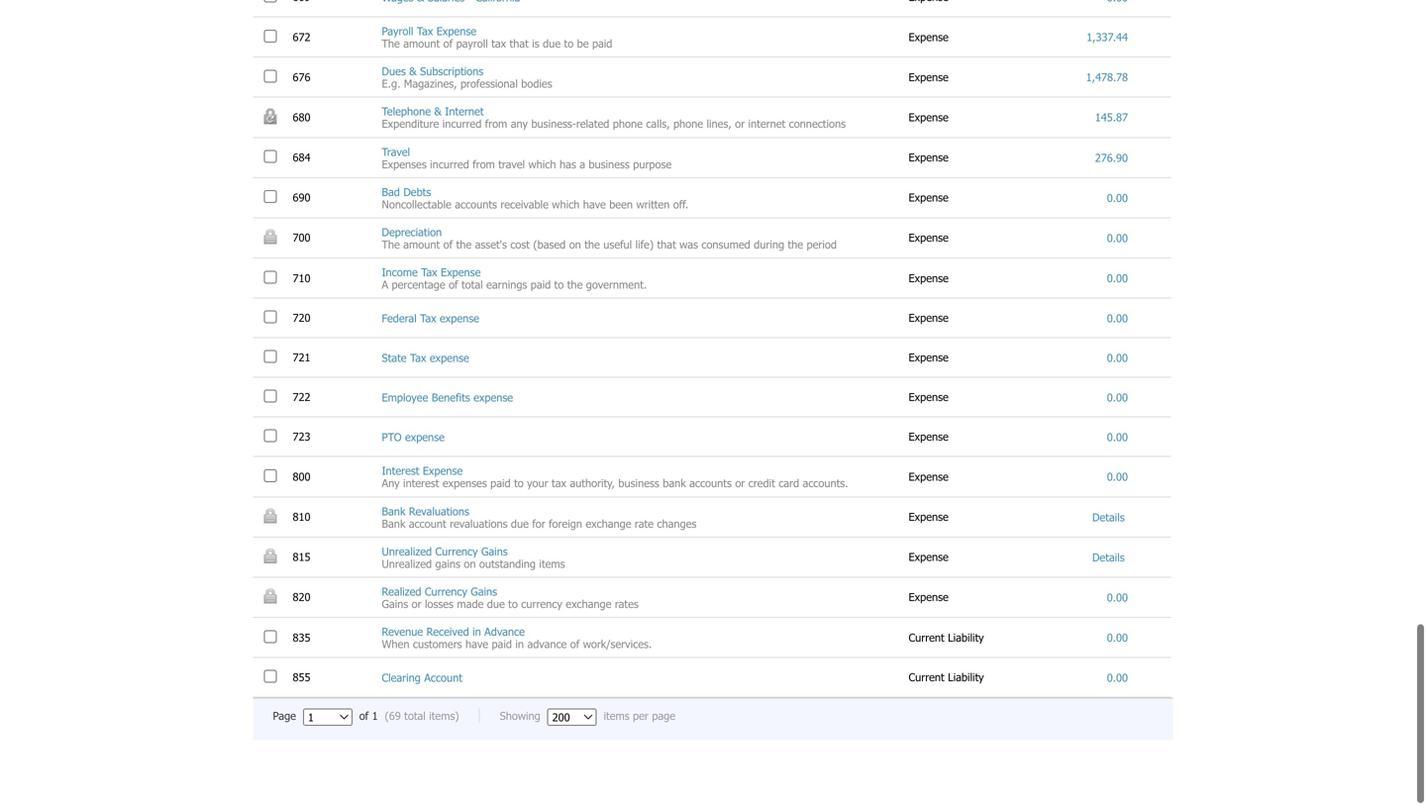 Task type: locate. For each thing, give the bounding box(es) containing it.
the up income
[[382, 239, 400, 253]]

5 0.00 link from the top
[[1107, 352, 1128, 366]]

0 vertical spatial currency
[[435, 546, 478, 559]]

when
[[382, 639, 409, 652]]

0.00 link for 800
[[1107, 472, 1128, 485]]

currency for losses
[[425, 586, 467, 600]]

& for magazines,
[[409, 66, 417, 79]]

total left earnings
[[461, 279, 483, 293]]

1 0.00 from the top
[[1107, 193, 1128, 206]]

8 0.00 link from the top
[[1107, 472, 1128, 485]]

1 vertical spatial details link
[[1092, 552, 1128, 565]]

expense
[[440, 313, 479, 326], [430, 352, 469, 366], [474, 392, 513, 405], [405, 432, 445, 445]]

0 vertical spatial amount
[[403, 38, 440, 51]]

or right lines,
[[735, 119, 745, 132]]

incurred inside travel expenses incurred from travel which has a business purpose
[[430, 159, 469, 172]]

exchange
[[586, 518, 631, 532], [566, 599, 611, 612]]

1 vertical spatial amount
[[403, 239, 440, 253]]

1 details from the top
[[1092, 512, 1128, 525]]

676
[[293, 72, 314, 85]]

723
[[293, 431, 314, 445]]

interest expense any interest expenses paid to your tax authority, business bank accounts or credit card accounts.
[[382, 466, 848, 491]]

from left any
[[485, 119, 507, 132]]

due inside the bank revaluations bank account revaluations due for foreign exchange rate changes
[[511, 518, 529, 532]]

0.00 link for 722
[[1107, 392, 1128, 405]]

1 vertical spatial total
[[404, 711, 426, 724]]

1 vertical spatial &
[[434, 106, 442, 120]]

unrealized up realized
[[382, 558, 432, 572]]

0 vertical spatial current liability
[[909, 632, 987, 645]]

due inside 'realized currency gains gains or losses made due to currency exchange rates'
[[487, 599, 505, 612]]

1 you cannot delete/archive system accounts. image from the top
[[264, 510, 277, 525]]

2 amount from the top
[[403, 239, 440, 253]]

1 vertical spatial exchange
[[566, 599, 611, 612]]

changes
[[657, 518, 696, 532]]

or inside the interest expense any interest expenses paid to your tax authority, business bank accounts or credit card accounts.
[[735, 478, 745, 491]]

rates
[[615, 599, 639, 612]]

0 vertical spatial accounts
[[455, 199, 497, 212]]

have inside bad debts noncollectable accounts receivable which have been written off.
[[583, 199, 606, 212]]

tax
[[417, 26, 433, 39], [421, 267, 437, 280], [420, 313, 436, 326], [410, 352, 426, 366]]

to left currency
[[508, 599, 518, 612]]

business left bank
[[618, 478, 659, 491]]

business-
[[531, 119, 576, 132]]

or left credit on the bottom of page
[[735, 478, 745, 491]]

clearing
[[382, 672, 421, 686]]

employee benefits expense
[[382, 392, 513, 405]]

which down has
[[552, 199, 580, 212]]

unrealized currency gains link
[[382, 546, 508, 559]]

to left your
[[514, 478, 524, 491]]

tax right your
[[552, 478, 566, 491]]

exchange inside the bank revaluations bank account revaluations due for foreign exchange rate changes
[[586, 518, 631, 532]]

clearing account
[[382, 672, 462, 686]]

0 vertical spatial the
[[382, 38, 400, 51]]

unrealized
[[382, 546, 432, 559], [382, 558, 432, 572]]

0.00 link for 720
[[1107, 313, 1128, 326]]

1 horizontal spatial accounts
[[689, 478, 732, 491]]

1 horizontal spatial items
[[604, 711, 629, 724]]

expense for 720
[[909, 313, 952, 326]]

0 vertical spatial business
[[589, 159, 630, 172]]

gains for made
[[471, 586, 497, 600]]

1 vertical spatial from
[[473, 159, 495, 172]]

0 vertical spatial incurred
[[442, 119, 482, 132]]

the left period
[[788, 239, 803, 253]]

the inside depreciation the amount of the asset's cost (based on the useful life) that was consumed during the period
[[382, 239, 400, 253]]

2 you cannot delete/archive system accounts. image from the top
[[264, 590, 277, 605]]

have right 'customers'
[[465, 639, 488, 652]]

is
[[532, 38, 539, 51]]

which for receivable
[[552, 199, 580, 212]]

0 horizontal spatial total
[[404, 711, 426, 724]]

to left be
[[564, 38, 574, 51]]

currency inside unrealized currency gains unrealized gains on outstanding items
[[435, 546, 478, 559]]

& right dues
[[409, 66, 417, 79]]

1 horizontal spatial due
[[511, 518, 529, 532]]

1 vertical spatial accounts
[[689, 478, 732, 491]]

you cannot delete/archive system accounts. image for 810
[[264, 510, 277, 525]]

4 0.00 from the top
[[1107, 313, 1128, 326]]

0 vertical spatial that
[[510, 38, 529, 51]]

1,337.44 link
[[1087, 32, 1128, 45]]

phone left calls,
[[613, 119, 643, 132]]

0.00 link for 700
[[1107, 233, 1128, 246]]

revaluations
[[450, 518, 508, 532]]

gains down revaluations
[[481, 546, 508, 559]]

2 vertical spatial or
[[412, 599, 421, 612]]

that
[[510, 38, 529, 51], [657, 239, 676, 253]]

6 0.00 from the top
[[1107, 392, 1128, 405]]

1 vertical spatial on
[[464, 558, 476, 572]]

1 vertical spatial details
[[1092, 552, 1128, 565]]

expenses
[[382, 159, 427, 172]]

2 current from the top
[[909, 672, 945, 685]]

2 phone from the left
[[673, 119, 703, 132]]

paid inside revenue received in advance when customers have paid in advance of work/services.
[[492, 639, 512, 652]]

0 horizontal spatial in
[[472, 626, 481, 640]]

1 current liability from the top
[[909, 632, 987, 645]]

noncollectable
[[382, 199, 451, 212]]

bank down any
[[382, 506, 405, 519]]

0 horizontal spatial accounts
[[455, 199, 497, 212]]

0.00 link for 820
[[1107, 592, 1128, 606]]

expense for federal tax expense
[[440, 313, 479, 326]]

benefits
[[432, 392, 470, 405]]

which inside bad debts noncollectable accounts receivable which have been written off.
[[552, 199, 580, 212]]

items left per
[[604, 711, 629, 724]]

1 vertical spatial you cannot delete/archive system accounts. image
[[264, 590, 277, 605]]

telephone
[[382, 106, 431, 120]]

current
[[909, 632, 945, 645], [909, 672, 945, 685]]

0 vertical spatial you cannot delete/archive system accounts. image
[[264, 510, 277, 525]]

7 0.00 from the top
[[1107, 432, 1128, 445]]

of inside depreciation the amount of the asset's cost (based on the useful life) that was consumed during the period
[[443, 239, 453, 253]]

0 vertical spatial tax
[[491, 38, 506, 51]]

1 horizontal spatial phone
[[673, 119, 703, 132]]

1 vertical spatial current liability
[[909, 672, 987, 685]]

travel
[[498, 159, 525, 172]]

0 horizontal spatial have
[[465, 639, 488, 652]]

accounts
[[455, 199, 497, 212], [689, 478, 732, 491]]

1 vertical spatial liability
[[948, 672, 984, 685]]

5 0.00 from the top
[[1107, 352, 1128, 366]]

phone right calls,
[[673, 119, 703, 132]]

(69
[[385, 711, 401, 724]]

expense right benefits
[[474, 392, 513, 405]]

expense for 672
[[909, 31, 952, 45]]

tax for payroll
[[417, 26, 433, 39]]

1 vertical spatial or
[[735, 478, 745, 491]]

the inside payroll tax expense the amount of payroll tax that is due to be paid
[[382, 38, 400, 51]]

payroll tax expense link
[[382, 26, 476, 39]]

None checkbox
[[264, 71, 277, 84], [264, 192, 277, 205], [264, 391, 277, 404], [264, 71, 277, 84], [264, 192, 277, 205], [264, 391, 277, 404]]

1 vertical spatial due
[[511, 518, 529, 532]]

expense for employee benefits expense
[[474, 392, 513, 405]]

currency inside 'realized currency gains gains or losses made due to currency exchange rates'
[[425, 586, 467, 600]]

expense for 820
[[909, 592, 952, 605]]

gains
[[481, 546, 508, 559], [471, 586, 497, 600], [382, 599, 408, 612]]

have
[[583, 199, 606, 212], [465, 639, 488, 652]]

paid left advance
[[492, 639, 512, 652]]

1 horizontal spatial have
[[583, 199, 606, 212]]

0.00 link for 855
[[1107, 672, 1128, 686]]

0 vertical spatial items
[[539, 558, 565, 572]]

expense for 810
[[909, 512, 952, 525]]

0.00 link for 835
[[1107, 632, 1128, 646]]

of right percentage
[[449, 279, 458, 293]]

10 0.00 link from the top
[[1107, 632, 1128, 646]]

exchange left rates
[[566, 599, 611, 612]]

have inside revenue received in advance when customers have paid in advance of work/services.
[[465, 639, 488, 652]]

period
[[807, 239, 837, 253]]

amount
[[403, 38, 440, 51], [403, 239, 440, 253]]

11 0.00 link from the top
[[1107, 672, 1128, 686]]

1 current from the top
[[909, 632, 945, 645]]

expense for 676
[[909, 72, 952, 85]]

to down (based
[[554, 279, 564, 293]]

that right the life)
[[657, 239, 676, 253]]

from
[[485, 119, 507, 132], [473, 159, 495, 172]]

internet
[[445, 106, 484, 120]]

details for bank account revaluations due for foreign exchange rate changes
[[1092, 512, 1128, 525]]

on right gains
[[464, 558, 476, 572]]

0 horizontal spatial tax
[[491, 38, 506, 51]]

2 0.00 from the top
[[1107, 233, 1128, 246]]

2 bank from the top
[[382, 518, 405, 532]]

bank revaluations bank account revaluations due for foreign exchange rate changes
[[382, 506, 696, 532]]

1 liability from the top
[[948, 632, 984, 645]]

9 0.00 from the top
[[1107, 592, 1128, 606]]

8 0.00 from the top
[[1107, 472, 1128, 485]]

9 0.00 link from the top
[[1107, 592, 1128, 606]]

interest expense link
[[382, 466, 463, 479]]

1 horizontal spatial &
[[434, 106, 442, 120]]

been
[[609, 199, 633, 212]]

accounts right bank
[[689, 478, 732, 491]]

0 vertical spatial or
[[735, 119, 745, 132]]

details for unrealized gains on outstanding items
[[1092, 552, 1128, 565]]

gains inside unrealized currency gains unrealized gains on outstanding items
[[481, 546, 508, 559]]

items)
[[429, 711, 459, 724]]

of right advance
[[570, 639, 580, 652]]

currency down gains
[[425, 586, 467, 600]]

accounts up asset's
[[455, 199, 497, 212]]

due right made
[[487, 599, 505, 612]]

1 vertical spatial items
[[604, 711, 629, 724]]

amount up income tax expense link
[[403, 239, 440, 253]]

& inside telephone & internet expenditure incurred from any business-related phone calls, phone lines, or internet connections
[[434, 106, 442, 120]]

which left has
[[528, 159, 556, 172]]

amount up dues & subscriptions link
[[403, 38, 440, 51]]

2 details link from the top
[[1092, 552, 1128, 565]]

authority,
[[570, 478, 615, 491]]

1 details link from the top
[[1092, 512, 1128, 525]]

that inside depreciation the amount of the asset's cost (based on the useful life) that was consumed during the period
[[657, 239, 676, 253]]

1 amount from the top
[[403, 38, 440, 51]]

total right (69
[[404, 711, 426, 724]]

bank left account
[[382, 518, 405, 532]]

total inside income tax expense a percentage of total earnings paid to the government.
[[461, 279, 483, 293]]

0 horizontal spatial due
[[487, 599, 505, 612]]

interest
[[403, 478, 439, 491]]

276.90 link
[[1095, 152, 1128, 166]]

employee benefits expense link
[[382, 392, 513, 405]]

magazines,
[[404, 78, 457, 92]]

items inside unrealized currency gains unrealized gains on outstanding items
[[539, 558, 565, 572]]

1 horizontal spatial on
[[569, 239, 581, 253]]

or inside telephone & internet expenditure incurred from any business-related phone calls, phone lines, or internet connections
[[735, 119, 745, 132]]

2 the from the top
[[382, 239, 400, 253]]

expense inside payroll tax expense the amount of payroll tax that is due to be paid
[[436, 26, 476, 39]]

of inside income tax expense a percentage of total earnings paid to the government.
[[449, 279, 458, 293]]

paid right be
[[592, 38, 612, 51]]

expense for 721
[[909, 352, 952, 366]]

gains up revenue
[[382, 599, 408, 612]]

1
[[372, 711, 378, 724]]

2 vertical spatial due
[[487, 599, 505, 612]]

710
[[293, 273, 314, 286]]

& left internet
[[434, 106, 442, 120]]

exchange left rate
[[586, 518, 631, 532]]

you cannot delete/archive system accounts. image left the 820
[[264, 590, 277, 605]]

amount inside depreciation the amount of the asset's cost (based on the useful life) that was consumed during the period
[[403, 239, 440, 253]]

1 horizontal spatial that
[[657, 239, 676, 253]]

cost
[[510, 239, 530, 253]]

0 vertical spatial &
[[409, 66, 417, 79]]

1 the from the top
[[382, 38, 400, 51]]

useful
[[603, 239, 632, 253]]

revenue received in advance when customers have paid in advance of work/services.
[[382, 626, 652, 652]]

you cannot delete/archive system accounts. image
[[264, 510, 277, 525], [264, 590, 277, 605]]

4 0.00 link from the top
[[1107, 313, 1128, 326]]

incurred up debts in the left top of the page
[[430, 159, 469, 172]]

0 horizontal spatial items
[[539, 558, 565, 572]]

815
[[293, 552, 314, 565]]

2 details from the top
[[1092, 552, 1128, 565]]

0 vertical spatial exchange
[[586, 518, 631, 532]]

1,337.44
[[1087, 32, 1128, 45]]

0 horizontal spatial on
[[464, 558, 476, 572]]

that left is
[[510, 38, 529, 51]]

2 unrealized from the top
[[382, 558, 432, 572]]

you cannot delete/archive system accounts. image left '810'
[[264, 510, 277, 525]]

expense up benefits
[[430, 352, 469, 366]]

due right is
[[543, 38, 561, 51]]

tax right the payroll
[[491, 38, 506, 51]]

0 vertical spatial total
[[461, 279, 483, 293]]

tax
[[491, 38, 506, 51], [552, 478, 566, 491]]

on right (based
[[569, 239, 581, 253]]

of left the payroll
[[443, 38, 453, 51]]

paid
[[592, 38, 612, 51], [531, 279, 551, 293], [490, 478, 511, 491], [492, 639, 512, 652]]

tax for income
[[421, 267, 437, 280]]

the up dues
[[382, 38, 400, 51]]

tax inside payroll tax expense the amount of payroll tax that is due to be paid
[[417, 26, 433, 39]]

gains down unrealized currency gains unrealized gains on outstanding items
[[471, 586, 497, 600]]

gains
[[435, 558, 460, 572]]

& for incurred
[[434, 106, 442, 120]]

1 vertical spatial the
[[382, 239, 400, 253]]

1 vertical spatial incurred
[[430, 159, 469, 172]]

expense up state tax expense link
[[440, 313, 479, 326]]

2 current liability from the top
[[909, 672, 987, 685]]

0 horizontal spatial phone
[[613, 119, 643, 132]]

federal tax expense link
[[382, 313, 479, 326]]

the left government.
[[567, 279, 583, 293]]

you cannot delete/archive accounts used by a repeating transaction. image
[[264, 110, 277, 126]]

expense for 684
[[909, 152, 952, 165]]

1 0.00 link from the top
[[1107, 193, 1128, 206]]

820
[[293, 592, 314, 605]]

due left for
[[511, 518, 529, 532]]

800
[[293, 471, 314, 485]]

3 0.00 link from the top
[[1107, 273, 1128, 286]]

0 vertical spatial liability
[[948, 632, 984, 645]]

of
[[443, 38, 453, 51], [443, 239, 453, 253], [449, 279, 458, 293], [570, 639, 580, 652], [359, 711, 369, 724]]

1 horizontal spatial tax
[[552, 478, 566, 491]]

None checkbox
[[264, 0, 277, 4], [264, 31, 277, 44], [264, 152, 277, 164], [264, 272, 277, 285], [264, 312, 277, 325], [264, 352, 277, 365], [264, 431, 277, 444], [264, 471, 277, 484], [264, 632, 277, 644], [264, 672, 277, 684], [264, 0, 277, 4], [264, 31, 277, 44], [264, 152, 277, 164], [264, 272, 277, 285], [264, 312, 277, 325], [264, 352, 277, 365], [264, 431, 277, 444], [264, 471, 277, 484], [264, 632, 277, 644], [264, 672, 277, 684]]

paid right expenses
[[490, 478, 511, 491]]

due
[[543, 38, 561, 51], [511, 518, 529, 532], [487, 599, 505, 612]]

tax right income
[[421, 267, 437, 280]]

0 vertical spatial have
[[583, 199, 606, 212]]

or left losses
[[412, 599, 421, 612]]

a
[[580, 159, 585, 172]]

items
[[539, 558, 565, 572], [604, 711, 629, 724]]

business right a
[[589, 159, 630, 172]]

11 0.00 from the top
[[1107, 672, 1128, 686]]

work/services.
[[583, 639, 652, 652]]

card
[[779, 478, 799, 491]]

7 0.00 link from the top
[[1107, 432, 1128, 445]]

details link
[[1092, 512, 1128, 525], [1092, 552, 1128, 565]]

0 vertical spatial current
[[909, 632, 945, 645]]

in left 'advance'
[[472, 626, 481, 640]]

tax right payroll
[[417, 26, 433, 39]]

current for 855
[[909, 672, 945, 685]]

in left advance
[[515, 639, 524, 652]]

2 0.00 link from the top
[[1107, 233, 1128, 246]]

unrealized down account
[[382, 546, 432, 559]]

page
[[652, 711, 675, 724]]

0 vertical spatial from
[[485, 119, 507, 132]]

asset's
[[475, 239, 507, 253]]

1 vertical spatial tax
[[552, 478, 566, 491]]

per
[[633, 711, 649, 724]]

items up currency
[[539, 558, 565, 572]]

1 vertical spatial current
[[909, 672, 945, 685]]

payroll
[[382, 26, 413, 39]]

items per page
[[597, 711, 675, 724]]

0 vertical spatial on
[[569, 239, 581, 253]]

(based
[[533, 239, 566, 253]]

1 horizontal spatial total
[[461, 279, 483, 293]]

tax right federal
[[420, 313, 436, 326]]

1 vertical spatial business
[[618, 478, 659, 491]]

incurred down 'dues & subscriptions e.g. magazines, professional bodies'
[[442, 119, 482, 132]]

0.00 for 710
[[1107, 273, 1128, 286]]

expense for 710
[[909, 273, 952, 286]]

0 vertical spatial details link
[[1092, 512, 1128, 525]]

2 liability from the top
[[948, 672, 984, 685]]

3 0.00 from the top
[[1107, 273, 1128, 286]]

6 0.00 link from the top
[[1107, 392, 1128, 405]]

on
[[569, 239, 581, 253], [464, 558, 476, 572]]

currency down revaluations
[[435, 546, 478, 559]]

1 phone from the left
[[613, 119, 643, 132]]

details
[[1092, 512, 1128, 525], [1092, 552, 1128, 565]]

paid right earnings
[[531, 279, 551, 293]]

0.00 for 835
[[1107, 632, 1128, 646]]

which inside travel expenses incurred from travel which has a business purpose
[[528, 159, 556, 172]]

& inside 'dues & subscriptions e.g. magazines, professional bodies'
[[409, 66, 417, 79]]

2 horizontal spatial due
[[543, 38, 561, 51]]

to inside payroll tax expense the amount of payroll tax that is due to be paid
[[564, 38, 574, 51]]

0 vertical spatial details
[[1092, 512, 1128, 525]]

1 vertical spatial that
[[657, 239, 676, 253]]

1 bank from the top
[[382, 506, 405, 519]]

payroll
[[456, 38, 488, 51]]

0 horizontal spatial that
[[510, 38, 529, 51]]

tax right state
[[410, 352, 426, 366]]

which for travel
[[528, 159, 556, 172]]

or
[[735, 119, 745, 132], [735, 478, 745, 491], [412, 599, 421, 612]]

employee
[[382, 392, 428, 405]]

from left travel
[[473, 159, 495, 172]]

0 vertical spatial which
[[528, 159, 556, 172]]

1 vertical spatial which
[[552, 199, 580, 212]]

off.
[[673, 199, 688, 212]]

or for internet
[[735, 119, 745, 132]]

you cannot delete/archive accounts used by fixed assets. image
[[264, 231, 277, 246]]

0 horizontal spatial &
[[409, 66, 417, 79]]

1 vertical spatial currency
[[425, 586, 467, 600]]

of up income tax expense link
[[443, 239, 453, 253]]

1 vertical spatial have
[[465, 639, 488, 652]]

0 vertical spatial due
[[543, 38, 561, 51]]

10 0.00 from the top
[[1107, 632, 1128, 646]]

have left been
[[583, 199, 606, 212]]

have for which
[[583, 199, 606, 212]]

expense
[[436, 26, 476, 39], [909, 31, 952, 45], [909, 72, 952, 85], [909, 112, 952, 125], [909, 152, 952, 165], [909, 192, 952, 206], [909, 232, 952, 246], [441, 267, 481, 280], [909, 273, 952, 286], [909, 313, 952, 326], [909, 352, 952, 366], [909, 392, 952, 405], [909, 431, 952, 445], [423, 466, 463, 479], [909, 471, 952, 485], [909, 512, 952, 525], [909, 552, 952, 565], [909, 592, 952, 605]]

tax inside income tax expense a percentage of total earnings paid to the government.
[[421, 267, 437, 280]]



Task type: vqa. For each thing, say whether or not it's contained in the screenshot.


Task type: describe. For each thing, give the bounding box(es) containing it.
your
[[527, 478, 548, 491]]

1 horizontal spatial in
[[515, 639, 524, 652]]

connections
[[789, 119, 846, 132]]

outstanding
[[479, 558, 536, 572]]

0.00 link for 721
[[1107, 352, 1128, 366]]

expense right pto
[[405, 432, 445, 445]]

pto expense link
[[382, 432, 445, 445]]

of inside revenue received in advance when customers have paid in advance of work/services.
[[570, 639, 580, 652]]

account
[[424, 672, 462, 686]]

account
[[409, 518, 446, 532]]

pto
[[382, 432, 402, 445]]

on inside depreciation the amount of the asset's cost (based on the useful life) that was consumed during the period
[[569, 239, 581, 253]]

0.00 for 722
[[1107, 392, 1128, 405]]

dues & subscriptions link
[[382, 66, 483, 79]]

dues & subscriptions e.g. magazines, professional bodies
[[382, 66, 552, 92]]

current for 835
[[909, 632, 945, 645]]

written
[[636, 199, 670, 212]]

related
[[576, 119, 609, 132]]

0.00 for 721
[[1107, 352, 1128, 366]]

0.00 for 800
[[1107, 472, 1128, 485]]

incurred inside telephone & internet expenditure incurred from any business-related phone calls, phone lines, or internet connections
[[442, 119, 482, 132]]

liability for 835
[[948, 632, 984, 645]]

the left useful
[[585, 239, 600, 253]]

have for customers
[[465, 639, 488, 652]]

expense for 723
[[909, 431, 952, 445]]

0.00 link for 710
[[1107, 273, 1128, 286]]

276.90
[[1095, 152, 1128, 166]]

accounts.
[[803, 478, 848, 491]]

exchange inside 'realized currency gains gains or losses made due to currency exchange rates'
[[566, 599, 611, 612]]

internet
[[748, 119, 786, 132]]

received
[[426, 626, 469, 640]]

gains for outstanding
[[481, 546, 508, 559]]

bank revaluations link
[[382, 506, 469, 519]]

721
[[293, 352, 314, 366]]

0.00 for 723
[[1107, 432, 1128, 445]]

due inside payroll tax expense the amount of payroll tax that is due to be paid
[[543, 38, 561, 51]]

1 unrealized from the top
[[382, 546, 432, 559]]

consumed
[[702, 239, 750, 253]]

0.00 for 690
[[1107, 193, 1128, 206]]

revenue received in advance link
[[382, 626, 525, 640]]

federal tax expense
[[382, 313, 479, 326]]

revenue
[[382, 626, 423, 640]]

for
[[532, 518, 545, 532]]

0.00 link for 723
[[1107, 432, 1128, 445]]

depreciation
[[382, 227, 442, 240]]

realized
[[382, 586, 421, 600]]

0.00 link for 690
[[1107, 193, 1128, 206]]

calls,
[[646, 119, 670, 132]]

liability for 855
[[948, 672, 984, 685]]

e.g.
[[382, 78, 401, 92]]

690
[[293, 192, 314, 206]]

bad
[[382, 187, 400, 200]]

amount inside payroll tax expense the amount of payroll tax that is due to be paid
[[403, 38, 440, 51]]

0.00 for 720
[[1107, 313, 1128, 326]]

subscriptions
[[420, 66, 483, 79]]

expense for 722
[[909, 392, 952, 405]]

684
[[293, 152, 314, 165]]

expenditure
[[382, 119, 439, 132]]

advance
[[484, 626, 525, 640]]

income tax expense link
[[382, 267, 481, 280]]

paid inside payroll tax expense the amount of payroll tax that is due to be paid
[[592, 38, 612, 51]]

made
[[457, 599, 484, 612]]

you cannot delete/archive system accounts. image
[[264, 550, 277, 565]]

telephone & internet expenditure incurred from any business-related phone calls, phone lines, or internet connections
[[382, 106, 846, 132]]

telephone & internet link
[[382, 106, 484, 120]]

details link for unrealized gains on outstanding items
[[1092, 552, 1128, 565]]

0.00 for 700
[[1107, 233, 1128, 246]]

from inside telephone & internet expenditure incurred from any business-related phone calls, phone lines, or internet connections
[[485, 119, 507, 132]]

to inside the interest expense any interest expenses paid to your tax authority, business bank accounts or credit card accounts.
[[514, 478, 524, 491]]

losses
[[425, 599, 454, 612]]

paid inside income tax expense a percentage of total earnings paid to the government.
[[531, 279, 551, 293]]

percentage
[[392, 279, 445, 293]]

or inside 'realized currency gains gains or losses made due to currency exchange rates'
[[412, 599, 421, 612]]

income tax expense a percentage of total earnings paid to the government.
[[382, 267, 647, 293]]

customers
[[413, 639, 462, 652]]

of 1 (69 total items)
[[352, 711, 459, 724]]

or for credit
[[735, 478, 745, 491]]

lines,
[[707, 119, 732, 132]]

that inside payroll tax expense the amount of payroll tax that is due to be paid
[[510, 38, 529, 51]]

tax inside the interest expense any interest expenses paid to your tax authority, business bank accounts or credit card accounts.
[[552, 478, 566, 491]]

government.
[[586, 279, 647, 293]]

state tax expense link
[[382, 352, 469, 366]]

680
[[293, 112, 314, 125]]

720
[[293, 313, 314, 326]]

expense for 690
[[909, 192, 952, 206]]

expense inside the interest expense any interest expenses paid to your tax authority, business bank accounts or credit card accounts.
[[423, 466, 463, 479]]

672
[[293, 31, 314, 45]]

receivable
[[500, 199, 549, 212]]

currency for on
[[435, 546, 478, 559]]

travel link
[[382, 146, 410, 160]]

expense for state tax expense
[[430, 352, 469, 366]]

current liability for 855
[[909, 672, 987, 685]]

clearing account link
[[382, 672, 462, 686]]

tax for state
[[410, 352, 426, 366]]

tax for federal
[[420, 313, 436, 326]]

1,478.78
[[1086, 72, 1128, 85]]

business inside travel expenses incurred from travel which has a business purpose
[[589, 159, 630, 172]]

855
[[293, 672, 314, 685]]

accounts inside the interest expense any interest expenses paid to your tax authority, business bank accounts or credit card accounts.
[[689, 478, 732, 491]]

of inside payroll tax expense the amount of payroll tax that is due to be paid
[[443, 38, 453, 51]]

business inside the interest expense any interest expenses paid to your tax authority, business bank accounts or credit card accounts.
[[618, 478, 659, 491]]

bad debts noncollectable accounts receivable which have been written off.
[[382, 187, 688, 212]]

expense for 700
[[909, 232, 952, 246]]

showing
[[500, 711, 547, 724]]

current liability for 835
[[909, 632, 987, 645]]

paid inside the interest expense any interest expenses paid to your tax authority, business bank accounts or credit card accounts.
[[490, 478, 511, 491]]

depreciation the amount of the asset's cost (based on the useful life) that was consumed during the period
[[382, 227, 837, 253]]

on inside unrealized currency gains unrealized gains on outstanding items
[[464, 558, 476, 572]]

any
[[382, 478, 400, 491]]

the inside income tax expense a percentage of total earnings paid to the government.
[[567, 279, 583, 293]]

professional
[[460, 78, 518, 92]]

realized currency gains gains or losses made due to currency exchange rates
[[382, 586, 639, 612]]

was
[[680, 239, 698, 253]]

any
[[511, 119, 528, 132]]

expense for 680
[[909, 112, 952, 125]]

bad debts link
[[382, 187, 431, 200]]

tax inside payroll tax expense the amount of payroll tax that is due to be paid
[[491, 38, 506, 51]]

travel expenses incurred from travel which has a business purpose
[[382, 146, 672, 172]]

income
[[382, 267, 418, 280]]

expense for 815
[[909, 552, 952, 565]]

0.00 for 820
[[1107, 592, 1128, 606]]

be
[[577, 38, 589, 51]]

bank
[[663, 478, 686, 491]]

accounts inside bad debts noncollectable accounts receivable which have been written off.
[[455, 199, 497, 212]]

from inside travel expenses incurred from travel which has a business purpose
[[473, 159, 495, 172]]

pto expense
[[382, 432, 445, 445]]

details link for bank account revaluations due for foreign exchange rate changes
[[1092, 512, 1128, 525]]

145.87 link
[[1095, 112, 1128, 126]]

expense inside income tax expense a percentage of total earnings paid to the government.
[[441, 267, 481, 280]]

revaluations
[[409, 506, 469, 519]]

145.87
[[1095, 112, 1128, 126]]

state
[[382, 352, 407, 366]]

700
[[293, 232, 314, 246]]

advance
[[527, 639, 567, 652]]

currency
[[521, 599, 562, 612]]

page
[[273, 711, 303, 724]]

interest
[[382, 466, 419, 479]]

to inside income tax expense a percentage of total earnings paid to the government.
[[554, 279, 564, 293]]

purpose
[[633, 159, 672, 172]]

bodies
[[521, 78, 552, 92]]

to inside 'realized currency gains gains or losses made due to currency exchange rates'
[[508, 599, 518, 612]]

of left 1
[[359, 711, 369, 724]]

the left asset's
[[456, 239, 472, 253]]

expense for 800
[[909, 471, 952, 485]]

you cannot delete/archive system accounts. image for 820
[[264, 590, 277, 605]]

0.00 for 855
[[1107, 672, 1128, 686]]

foreign
[[549, 518, 582, 532]]



